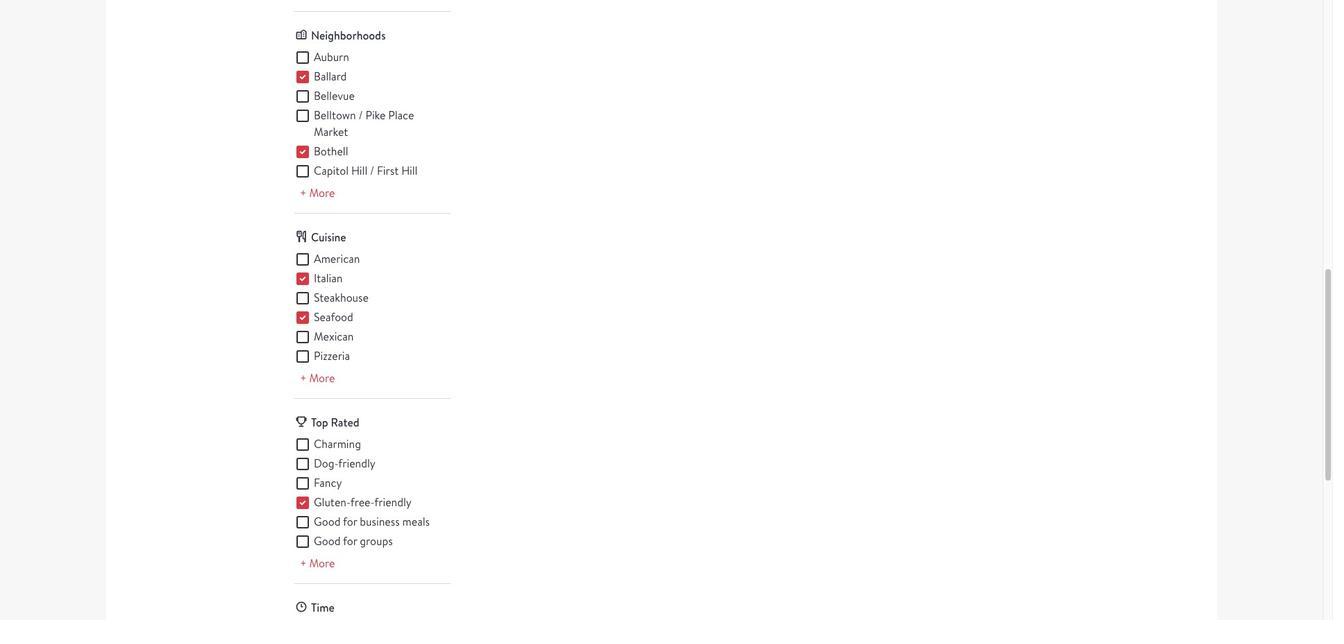 Task type: vqa. For each thing, say whether or not it's contained in the screenshot.


Task type: describe. For each thing, give the bounding box(es) containing it.
time
[[311, 600, 335, 616]]

capitol
[[314, 164, 349, 178]]

bellevue
[[314, 89, 355, 103]]

+ more button for top rated
[[294, 556, 341, 573]]

capitol hill / first hill
[[314, 164, 418, 178]]

american
[[314, 252, 360, 266]]

pike
[[366, 108, 386, 123]]

/ inside belltown / pike place market
[[359, 108, 363, 123]]

+ more button for neighborhoods
[[294, 185, 341, 202]]

+ more for top rated
[[300, 557, 335, 571]]

neighborhoods
[[311, 27, 386, 43]]

groups
[[360, 534, 393, 549]]

bothell
[[314, 144, 348, 159]]

belltown
[[314, 108, 356, 123]]

top rated group
[[294, 436, 451, 550]]

top
[[311, 415, 328, 430]]

mexican
[[314, 330, 354, 344]]

more for top rated
[[309, 557, 335, 571]]

top rated
[[311, 415, 359, 430]]

good for business meals
[[314, 515, 430, 530]]

dog-
[[314, 457, 338, 471]]

1 vertical spatial /
[[370, 164, 374, 178]]

first
[[377, 164, 399, 178]]

belltown / pike place market
[[314, 108, 414, 139]]

cuisine
[[311, 230, 346, 245]]

meals
[[402, 515, 430, 530]]

italian
[[314, 271, 343, 286]]

fancy
[[314, 476, 342, 491]]

more for cuisine
[[309, 371, 335, 386]]

dog-friendly
[[314, 457, 376, 471]]



Task type: locate. For each thing, give the bounding box(es) containing it.
1 + more from the top
[[300, 186, 335, 200]]

rated
[[331, 415, 359, 430]]

2 vertical spatial + more
[[300, 557, 335, 571]]

steakhouse
[[314, 291, 369, 305]]

friendly down charming
[[338, 457, 376, 471]]

1 vertical spatial + more
[[300, 371, 335, 386]]

+ more button down good for groups
[[294, 556, 341, 573]]

1 more from the top
[[309, 186, 335, 200]]

2 + more from the top
[[300, 371, 335, 386]]

good
[[314, 515, 341, 530], [314, 534, 341, 549]]

1 horizontal spatial /
[[370, 164, 374, 178]]

1 hill from the left
[[351, 164, 368, 178]]

2 vertical spatial +
[[300, 557, 307, 571]]

0 vertical spatial good
[[314, 515, 341, 530]]

+ more down 'capitol'
[[300, 186, 335, 200]]

gluten-free-friendly
[[314, 496, 412, 510]]

for up good for groups
[[343, 515, 357, 530]]

more
[[309, 186, 335, 200], [309, 371, 335, 386], [309, 557, 335, 571]]

+ more
[[300, 186, 335, 200], [300, 371, 335, 386], [300, 557, 335, 571]]

0 vertical spatial + more
[[300, 186, 335, 200]]

2 + more button from the top
[[294, 371, 341, 387]]

market
[[314, 125, 348, 139]]

business
[[360, 515, 400, 530]]

good for good for groups
[[314, 534, 341, 549]]

more for neighborhoods
[[309, 186, 335, 200]]

3 + more button from the top
[[294, 556, 341, 573]]

1 vertical spatial +
[[300, 371, 307, 386]]

0 vertical spatial friendly
[[338, 457, 376, 471]]

cuisine group
[[294, 251, 451, 365]]

0 vertical spatial more
[[309, 186, 335, 200]]

good for good for business meals
[[314, 515, 341, 530]]

1 good from the top
[[314, 515, 341, 530]]

+ for neighborhoods
[[300, 186, 307, 200]]

for for business
[[343, 515, 357, 530]]

2 for from the top
[[343, 534, 357, 549]]

2 more from the top
[[309, 371, 335, 386]]

2 vertical spatial more
[[309, 557, 335, 571]]

1 + from the top
[[300, 186, 307, 200]]

auburn
[[314, 50, 349, 64]]

2 good from the top
[[314, 534, 341, 549]]

+ more button down 'capitol'
[[294, 185, 341, 202]]

free-
[[351, 496, 375, 510]]

seafood
[[314, 310, 353, 325]]

+ more for neighborhoods
[[300, 186, 335, 200]]

more down good for groups
[[309, 557, 335, 571]]

+ more down good for groups
[[300, 557, 335, 571]]

1 vertical spatial more
[[309, 371, 335, 386]]

1 vertical spatial for
[[343, 534, 357, 549]]

0 vertical spatial /
[[359, 108, 363, 123]]

/ left the first
[[370, 164, 374, 178]]

+ more button
[[294, 185, 341, 202], [294, 371, 341, 387], [294, 556, 341, 573]]

/ left pike
[[359, 108, 363, 123]]

for for groups
[[343, 534, 357, 549]]

more down 'capitol'
[[309, 186, 335, 200]]

1 for from the top
[[343, 515, 357, 530]]

0 horizontal spatial /
[[359, 108, 363, 123]]

1 vertical spatial friendly
[[374, 496, 412, 510]]

place
[[388, 108, 414, 123]]

+ for top rated
[[300, 557, 307, 571]]

1 horizontal spatial hill
[[401, 164, 418, 178]]

ballard
[[314, 69, 347, 84]]

0 horizontal spatial hill
[[351, 164, 368, 178]]

for left groups
[[343, 534, 357, 549]]

1 + more button from the top
[[294, 185, 341, 202]]

2 vertical spatial + more button
[[294, 556, 341, 573]]

3 more from the top
[[309, 557, 335, 571]]

charming
[[314, 437, 361, 452]]

+ more down pizzeria
[[300, 371, 335, 386]]

gluten-
[[314, 496, 351, 510]]

friendly
[[338, 457, 376, 471], [374, 496, 412, 510]]

+ more button down pizzeria
[[294, 371, 341, 387]]

+ more button for cuisine
[[294, 371, 341, 387]]

2 hill from the left
[[401, 164, 418, 178]]

+ more for cuisine
[[300, 371, 335, 386]]

/
[[359, 108, 363, 123], [370, 164, 374, 178]]

0 vertical spatial for
[[343, 515, 357, 530]]

good for groups
[[314, 534, 393, 549]]

1 vertical spatial good
[[314, 534, 341, 549]]

1 vertical spatial + more button
[[294, 371, 341, 387]]

3 + more from the top
[[300, 557, 335, 571]]

0 vertical spatial +
[[300, 186, 307, 200]]

+ for cuisine
[[300, 371, 307, 386]]

2 + from the top
[[300, 371, 307, 386]]

neighborhoods group
[[294, 49, 451, 180]]

+
[[300, 186, 307, 200], [300, 371, 307, 386], [300, 557, 307, 571]]

friendly up business
[[374, 496, 412, 510]]

pizzeria
[[314, 349, 350, 364]]

3 + from the top
[[300, 557, 307, 571]]

0 vertical spatial + more button
[[294, 185, 341, 202]]

hill right 'capitol'
[[351, 164, 368, 178]]

hill
[[351, 164, 368, 178], [401, 164, 418, 178]]

for
[[343, 515, 357, 530], [343, 534, 357, 549]]

more down pizzeria
[[309, 371, 335, 386]]

hill right the first
[[401, 164, 418, 178]]



